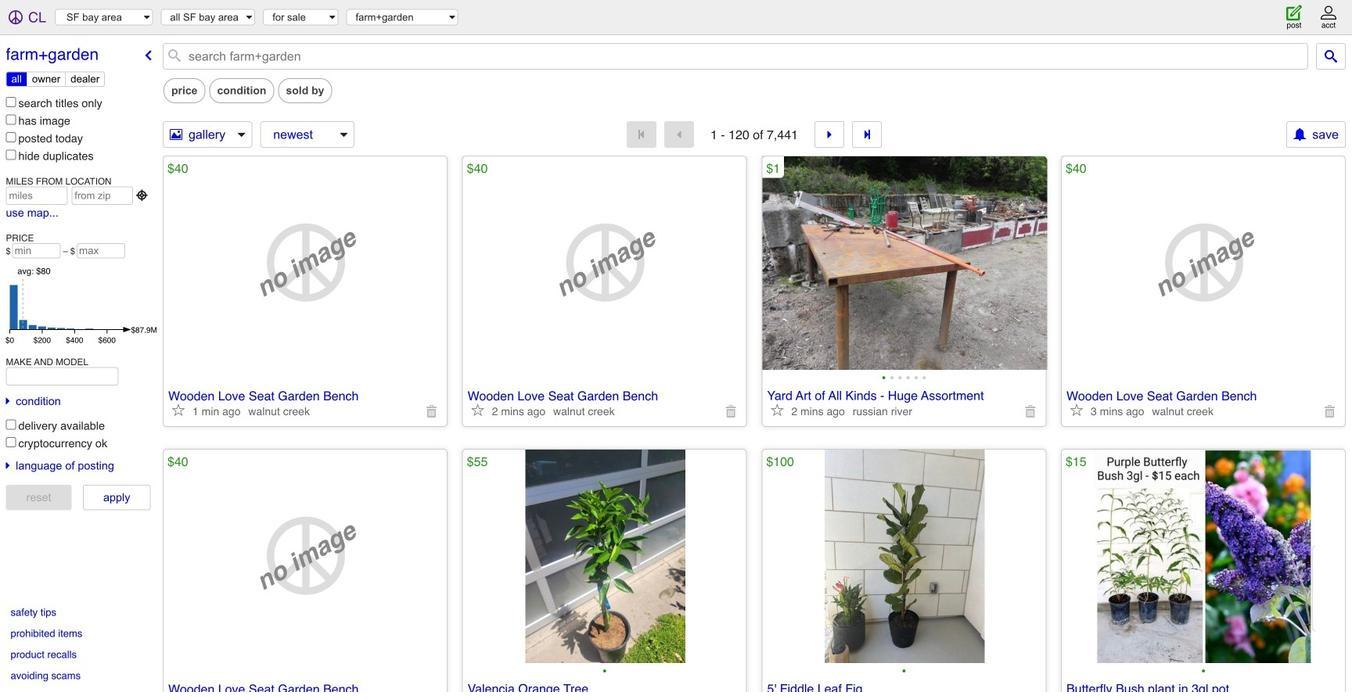 Task type: vqa. For each thing, say whether or not it's contained in the screenshot.
right add to favorites list image
yes



Task type: locate. For each thing, give the bounding box(es) containing it.
None text field
[[7, 368, 118, 385]]

0 horizontal spatial add to favorites list image
[[472, 404, 484, 416]]

0 horizontal spatial add to favorites list image
[[172, 404, 185, 416]]

1 add to favorites list image from the left
[[172, 404, 185, 416]]

5' fiddle leaf fig 1 image
[[763, 450, 1048, 664]]

hide posting image for second add to favorites list image from right
[[725, 405, 738, 418]]

None checkbox
[[6, 132, 16, 142], [6, 150, 16, 160], [6, 437, 16, 448], [6, 132, 16, 142], [6, 150, 16, 160], [6, 437, 16, 448]]

1 horizontal spatial hide posting image
[[1025, 405, 1037, 418]]

add to favorites list image
[[472, 404, 484, 416], [771, 404, 784, 416]]

2 horizontal spatial hide posting image
[[1324, 405, 1337, 418]]

hide posting image for 2nd add to favorites list image
[[1025, 405, 1037, 418]]

2 hide posting image from the left
[[1025, 405, 1037, 418]]

1 horizontal spatial add to favorites list image
[[1071, 404, 1083, 416]]

miles telephone field
[[6, 187, 68, 205]]

0 horizontal spatial hide posting image
[[725, 405, 738, 418]]

add to favorites list image
[[172, 404, 185, 416], [1071, 404, 1083, 416]]

2 add to favorites list image from the left
[[1071, 404, 1083, 416]]

1 add to favorites list image from the left
[[472, 404, 484, 416]]

hide posting image
[[725, 405, 738, 418], [1025, 405, 1037, 418], [1324, 405, 1337, 418]]

valencia orange tree 1 image
[[463, 450, 748, 664]]

search farm+garden field
[[187, 48, 1306, 65]]

add to favorites list image for first hide posting icon from right
[[1071, 404, 1083, 416]]

2 add to favorites list image from the left
[[771, 404, 784, 416]]

None checkbox
[[6, 97, 16, 107], [6, 115, 16, 125], [6, 420, 16, 430], [6, 97, 16, 107], [6, 115, 16, 125], [6, 420, 16, 430]]

1 horizontal spatial add to favorites list image
[[771, 404, 784, 416]]

1 hide posting image from the left
[[725, 405, 738, 418]]

add to favorites list image for hide posting image
[[172, 404, 185, 416]]

yard art of all kinds - huge assortment 1 image
[[763, 157, 1048, 370]]



Task type: describe. For each thing, give the bounding box(es) containing it.
from zip telephone field
[[71, 187, 133, 205]]

3 hide posting image from the left
[[1324, 405, 1337, 418]]

max text field
[[77, 244, 125, 259]]

hide posting image
[[426, 405, 438, 418]]

butterfly bush plant in 3gl pot 1 image
[[1062, 450, 1347, 664]]

min text field
[[12, 244, 61, 259]]



